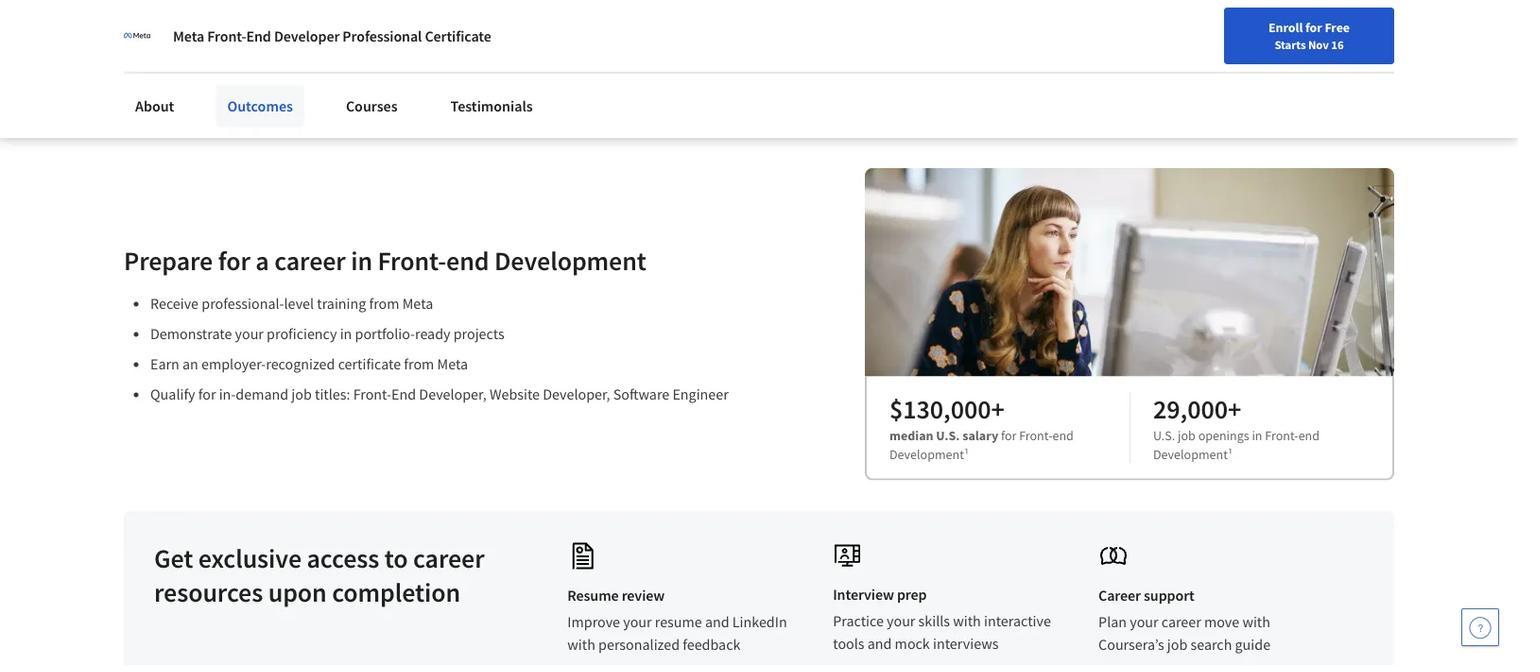 Task type: locate. For each thing, give the bounding box(es) containing it.
in down 'training'
[[340, 325, 352, 344]]

salary
[[963, 427, 999, 444]]

your up personalized
[[623, 613, 652, 632]]

1 vertical spatial end
[[391, 385, 416, 404]]

demand down how
[[185, 1, 279, 34]]

your
[[235, 325, 264, 344], [887, 612, 916, 631], [623, 613, 652, 632], [1130, 613, 1159, 632]]

from down ready
[[404, 355, 434, 374]]

0 horizontal spatial career
[[274, 244, 346, 277]]

in up 'training'
[[351, 244, 373, 277]]

outcomes link
[[216, 85, 304, 127]]

1 + from the left
[[991, 392, 1005, 425]]

1 vertical spatial career
[[413, 542, 485, 575]]

front- up the 'more'
[[207, 26, 246, 45]]

1 vertical spatial and
[[868, 635, 892, 654]]

in
[[351, 244, 373, 277], [340, 325, 352, 344], [1252, 427, 1263, 444]]

0 horizontal spatial +
[[991, 392, 1005, 425]]

u.s. inside $130,000 + median u.s. salary
[[936, 427, 960, 444]]

0 horizontal spatial in-
[[155, 1, 185, 34]]

receive
[[150, 294, 199, 313]]

0 vertical spatial career
[[274, 244, 346, 277]]

coursera image
[[23, 15, 143, 46]]

show notifications image
[[1263, 24, 1286, 46]]

1 horizontal spatial end
[[391, 385, 416, 404]]

in- inside see how employees at top companies are mastering in-demand skills
[[155, 1, 185, 34]]

¹ for 29,000
[[1228, 446, 1233, 463]]

1 ¹ from the left
[[964, 446, 969, 463]]

support
[[1144, 587, 1195, 606]]

None search field
[[269, 12, 723, 50]]

+ inside 29,000 + u.s. job openings in front-end development
[[1228, 392, 1242, 425]]

+ for 29,000
[[1228, 392, 1242, 425]]

your up mock
[[887, 612, 916, 631]]

0 horizontal spatial and
[[705, 613, 730, 632]]

1 horizontal spatial end
[[1053, 427, 1074, 444]]

learn more about coursera for business
[[155, 56, 417, 75]]

for up nov
[[1306, 19, 1322, 36]]

professional
[[343, 26, 422, 45]]

skills down employees
[[284, 1, 341, 34]]

0 horizontal spatial ¹
[[964, 446, 969, 463]]

demand
[[185, 1, 279, 34], [236, 385, 289, 404]]

development inside 29,000 + u.s. job openings in front-end development
[[1154, 446, 1228, 463]]

for for starts
[[1306, 19, 1322, 36]]

0 vertical spatial and
[[705, 613, 730, 632]]

job left search
[[1168, 636, 1188, 655]]

for inside "for front-end development"
[[1001, 427, 1017, 444]]

learn
[[155, 56, 193, 75]]

0 vertical spatial from
[[369, 294, 400, 313]]

and
[[705, 613, 730, 632], [868, 635, 892, 654]]

job down recognized
[[292, 385, 312, 404]]

career down support
[[1162, 613, 1202, 632]]

0 horizontal spatial end
[[246, 26, 271, 45]]

demonstrate your proficiency in portfolio-ready projects
[[150, 325, 505, 344]]

0 vertical spatial meta
[[173, 26, 204, 45]]

openings
[[1199, 427, 1250, 444]]

for inside enroll for free starts nov 16
[[1306, 19, 1322, 36]]

career for access
[[413, 542, 485, 575]]

0 horizontal spatial meta
[[173, 26, 204, 45]]

end right openings
[[1299, 427, 1320, 444]]

0 horizontal spatial u.s.
[[936, 427, 960, 444]]

end inside 29,000 + u.s. job openings in front-end development
[[1299, 427, 1320, 444]]

employees
[[255, 0, 378, 0]]

mastering
[[623, 0, 737, 0]]

and up feedback
[[705, 613, 730, 632]]

1 horizontal spatial career
[[413, 542, 485, 575]]

+ up salary
[[991, 392, 1005, 425]]

move
[[1205, 613, 1240, 632]]

business
[[359, 56, 417, 75]]

search
[[1191, 636, 1232, 655]]

u.s. down 29,000
[[1154, 427, 1176, 444]]

front- down certificate
[[353, 385, 391, 404]]

2 ¹ from the left
[[1228, 446, 1233, 463]]

1 horizontal spatial and
[[868, 635, 892, 654]]

demand inside see how employees at top companies are mastering in-demand skills
[[185, 1, 279, 34]]

job down 29,000
[[1178, 427, 1196, 444]]

u.s. down $130,000
[[936, 427, 960, 444]]

top
[[411, 0, 449, 0]]

your up coursera's
[[1130, 613, 1159, 632]]

2 horizontal spatial end
[[1299, 427, 1320, 444]]

0 horizontal spatial with
[[568, 636, 596, 655]]

¹ down openings
[[1228, 446, 1233, 463]]

meta up qualify for in-demand job titles: front-end developer, website developer, software engineer
[[437, 355, 468, 374]]

in- down "employer-"
[[219, 385, 236, 404]]

skills
[[284, 1, 341, 34], [919, 612, 950, 631]]

1 horizontal spatial with
[[953, 612, 981, 631]]

2 vertical spatial career
[[1162, 613, 1202, 632]]

in- down see
[[155, 1, 185, 34]]

0 vertical spatial demand
[[185, 1, 279, 34]]

0 horizontal spatial skills
[[284, 1, 341, 34]]

1 vertical spatial demand
[[236, 385, 289, 404]]

meta up the learn
[[173, 26, 204, 45]]

29,000 + u.s. job openings in front-end development
[[1154, 392, 1320, 463]]

2 vertical spatial meta
[[437, 355, 468, 374]]

end down certificate
[[391, 385, 416, 404]]

see how employees at top companies are mastering in-demand skills
[[155, 0, 737, 34]]

enroll for free starts nov 16
[[1269, 19, 1350, 52]]

2 horizontal spatial with
[[1243, 613, 1271, 632]]

end
[[446, 244, 489, 277], [1053, 427, 1074, 444], [1299, 427, 1320, 444]]

developer, right website
[[543, 385, 610, 404]]

companies
[[454, 0, 577, 0]]

front- right openings
[[1265, 427, 1299, 444]]

skills up mock
[[919, 612, 950, 631]]

end up projects
[[446, 244, 489, 277]]

2 + from the left
[[1228, 392, 1242, 425]]

about
[[233, 56, 272, 75]]

1 horizontal spatial developer,
[[543, 385, 610, 404]]

from
[[369, 294, 400, 313], [404, 355, 434, 374]]

+ inside $130,000 + median u.s. salary
[[991, 392, 1005, 425]]

1 vertical spatial meta
[[403, 294, 433, 313]]

your inside interview prep practice your skills with interactive tools and mock interviews
[[887, 612, 916, 631]]

in inside 29,000 + u.s. job openings in front-end development
[[1252, 427, 1263, 444]]

meta up ready
[[403, 294, 433, 313]]

1 horizontal spatial skills
[[919, 612, 950, 631]]

career inside get exclusive access to career resources upon completion
[[413, 542, 485, 575]]

your inside 'career support plan your career move with coursera's job search guide'
[[1130, 613, 1159, 632]]

receive professional-level training from meta
[[150, 294, 433, 313]]

1 horizontal spatial meta
[[403, 294, 433, 313]]

+
[[991, 392, 1005, 425], [1228, 392, 1242, 425]]

resume
[[568, 587, 619, 606]]

with
[[953, 612, 981, 631], [1243, 613, 1271, 632], [568, 636, 596, 655]]

career inside 'career support plan your career move with coursera's job search guide'
[[1162, 613, 1202, 632]]

1 horizontal spatial ¹
[[1228, 446, 1233, 463]]

with inside the resume review improve your resume and linkedin with personalized feedback
[[568, 636, 596, 655]]

developer, left website
[[419, 385, 487, 404]]

0 vertical spatial end
[[246, 26, 271, 45]]

1 vertical spatial from
[[404, 355, 434, 374]]

with up interviews
[[953, 612, 981, 631]]

end up about
[[246, 26, 271, 45]]

1 u.s. from the left
[[936, 427, 960, 444]]

with down improve at the left of page
[[568, 636, 596, 655]]

1 vertical spatial in
[[340, 325, 352, 344]]

1 horizontal spatial from
[[404, 355, 434, 374]]

and right tools
[[868, 635, 892, 654]]

for right the qualify
[[198, 385, 216, 404]]

your inside the resume review improve your resume and linkedin with personalized feedback
[[623, 613, 652, 632]]

professional-
[[202, 294, 284, 313]]

for
[[1306, 19, 1322, 36], [337, 56, 356, 75], [218, 244, 250, 277], [198, 385, 216, 404], [1001, 427, 1017, 444]]

meta image
[[124, 23, 150, 49]]

in right openings
[[1252, 427, 1263, 444]]

with up guide
[[1243, 613, 1271, 632]]

0 horizontal spatial developer,
[[419, 385, 487, 404]]

with inside 'career support plan your career move with coursera's job search guide'
[[1243, 613, 1271, 632]]

0 vertical spatial in-
[[155, 1, 185, 34]]

enroll
[[1269, 19, 1303, 36]]

a
[[256, 244, 269, 277]]

interviews
[[933, 635, 999, 654]]

interactive
[[984, 612, 1051, 631]]

2 vertical spatial in
[[1252, 427, 1263, 444]]

recognized
[[266, 355, 335, 374]]

1 horizontal spatial u.s.
[[1154, 427, 1176, 444]]

0 horizontal spatial from
[[369, 294, 400, 313]]

¹ down salary
[[964, 446, 969, 463]]

2 horizontal spatial development
[[1154, 446, 1228, 463]]

+ up openings
[[1228, 392, 1242, 425]]

front- right salary
[[1019, 427, 1053, 444]]

testimonials link
[[439, 85, 544, 127]]

job inside 29,000 + u.s. job openings in front-end development
[[1178, 427, 1196, 444]]

2 u.s. from the left
[[1154, 427, 1176, 444]]

¹
[[964, 446, 969, 463], [1228, 446, 1233, 463]]

prepare for a career in front-end development
[[124, 244, 647, 277]]

2 horizontal spatial meta
[[437, 355, 468, 374]]

0 vertical spatial in
[[351, 244, 373, 277]]

certificate
[[425, 26, 491, 45]]

0 horizontal spatial end
[[446, 244, 489, 277]]

developer,
[[419, 385, 487, 404], [543, 385, 610, 404]]

0 vertical spatial skills
[[284, 1, 341, 34]]

front- inside 29,000 + u.s. job openings in front-end development
[[1265, 427, 1299, 444]]

in-
[[155, 1, 185, 34], [219, 385, 236, 404]]

end right salary
[[1053, 427, 1074, 444]]

1 horizontal spatial +
[[1228, 392, 1242, 425]]

demand down "employer-"
[[236, 385, 289, 404]]

career for plan
[[1162, 613, 1202, 632]]

for left a
[[218, 244, 250, 277]]

career
[[274, 244, 346, 277], [413, 542, 485, 575], [1162, 613, 1202, 632]]

from up portfolio- on the left
[[369, 294, 400, 313]]

1 vertical spatial in-
[[219, 385, 236, 404]]

access
[[307, 542, 379, 575]]

end inside "for front-end development"
[[1053, 427, 1074, 444]]

0 vertical spatial job
[[292, 385, 312, 404]]

skills inside interview prep practice your skills with interactive tools and mock interviews
[[919, 612, 950, 631]]

1 vertical spatial job
[[1178, 427, 1196, 444]]

meta
[[173, 26, 204, 45], [403, 294, 433, 313], [437, 355, 468, 374]]

1 vertical spatial skills
[[919, 612, 950, 631]]

career up the level
[[274, 244, 346, 277]]

for front-end development
[[890, 427, 1074, 463]]

upon
[[268, 576, 327, 609]]

and inside the resume review improve your resume and linkedin with personalized feedback
[[705, 613, 730, 632]]

job
[[292, 385, 312, 404], [1178, 427, 1196, 444], [1168, 636, 1188, 655]]

1 horizontal spatial development
[[890, 446, 964, 463]]

skills inside see how employees at top companies are mastering in-demand skills
[[284, 1, 341, 34]]

2 horizontal spatial career
[[1162, 613, 1202, 632]]

tools
[[833, 635, 865, 654]]

median
[[890, 427, 934, 444]]

2 vertical spatial job
[[1168, 636, 1188, 655]]

front-
[[207, 26, 246, 45], [378, 244, 446, 277], [353, 385, 391, 404], [1019, 427, 1053, 444], [1265, 427, 1299, 444]]

career right to
[[413, 542, 485, 575]]

for right salary
[[1001, 427, 1017, 444]]

for down meta front-end developer professional certificate
[[337, 56, 356, 75]]

more
[[195, 56, 230, 75]]

how
[[201, 0, 250, 0]]



Task type: vqa. For each thing, say whether or not it's contained in the screenshot.
'TESTIMONIALS' link
yes



Task type: describe. For each thing, give the bounding box(es) containing it.
are
[[582, 0, 618, 0]]

$130,000 + median u.s. salary
[[890, 392, 1005, 444]]

practice
[[833, 612, 884, 631]]

to
[[385, 542, 408, 575]]

interview
[[833, 586, 894, 605]]

resources
[[154, 576, 263, 609]]

prepare
[[124, 244, 213, 277]]

help center image
[[1469, 616, 1492, 639]]

courses
[[346, 96, 398, 115]]

feedback
[[683, 636, 741, 655]]

and inside interview prep practice your skills with interactive tools and mock interviews
[[868, 635, 892, 654]]

about
[[135, 96, 174, 115]]

an
[[182, 355, 198, 374]]

level
[[284, 294, 314, 313]]

resume review improve your resume and linkedin with personalized feedback
[[568, 587, 787, 655]]

get
[[154, 542, 193, 575]]

engineer
[[673, 385, 729, 404]]

1 horizontal spatial in-
[[219, 385, 236, 404]]

training
[[317, 294, 366, 313]]

learn more about coursera for business link
[[155, 56, 417, 75]]

ready
[[415, 325, 451, 344]]

meta front-end developer professional certificate
[[173, 26, 491, 45]]

interview prep practice your skills with interactive tools and mock interviews
[[833, 586, 1051, 654]]

for for demand
[[198, 385, 216, 404]]

resume
[[655, 613, 702, 632]]

proficiency
[[267, 325, 337, 344]]

coursera enterprise logos image
[[973, 0, 1351, 62]]

certificate
[[338, 355, 401, 374]]

prep
[[897, 586, 927, 605]]

testimonials
[[451, 96, 533, 115]]

your for interview prep practice your skills with interactive tools and mock interviews
[[887, 612, 916, 631]]

your for resume review improve your resume and linkedin with personalized feedback
[[623, 613, 652, 632]]

front- up ready
[[378, 244, 446, 277]]

courses link
[[335, 85, 409, 127]]

review
[[622, 587, 665, 606]]

get exclusive access to career resources upon completion
[[154, 542, 485, 609]]

improve
[[568, 613, 620, 632]]

front- inside "for front-end development"
[[1019, 427, 1053, 444]]

job inside 'career support plan your career move with coursera's job search guide'
[[1168, 636, 1188, 655]]

at
[[383, 0, 406, 0]]

your down professional-
[[235, 325, 264, 344]]

for for career
[[218, 244, 250, 277]]

29,000
[[1154, 392, 1228, 425]]

mock
[[895, 635, 930, 654]]

titles:
[[315, 385, 350, 404]]

16
[[1332, 37, 1344, 52]]

employer-
[[201, 355, 266, 374]]

development inside "for front-end development"
[[890, 446, 964, 463]]

completion
[[332, 576, 461, 609]]

nov
[[1308, 37, 1329, 52]]

linkedin
[[733, 613, 787, 632]]

plan
[[1099, 613, 1127, 632]]

earn
[[150, 355, 179, 374]]

see
[[155, 0, 196, 0]]

website
[[490, 385, 540, 404]]

outcomes
[[227, 96, 293, 115]]

your for career support plan your career move with coursera's job search guide
[[1130, 613, 1159, 632]]

qualify
[[150, 385, 195, 404]]

portfolio-
[[355, 325, 415, 344]]

earn an employer-recognized certificate from meta
[[150, 355, 468, 374]]

about link
[[124, 85, 186, 127]]

coursera's
[[1099, 636, 1164, 655]]

qualify for in-demand job titles: front-end developer, website developer, software engineer
[[150, 385, 729, 404]]

exclusive
[[198, 542, 302, 575]]

+ for $130,000
[[991, 392, 1005, 425]]

personalized
[[599, 636, 680, 655]]

software
[[613, 385, 670, 404]]

free
[[1325, 19, 1350, 36]]

u.s. inside 29,000 + u.s. job openings in front-end development
[[1154, 427, 1176, 444]]

guide
[[1235, 636, 1271, 655]]

$130,000
[[890, 392, 991, 425]]

coursera
[[275, 56, 334, 75]]

projects
[[454, 325, 505, 344]]

2 developer, from the left
[[543, 385, 610, 404]]

demonstrate
[[150, 325, 232, 344]]

career support plan your career move with coursera's job search guide
[[1099, 587, 1271, 655]]

0 horizontal spatial development
[[494, 244, 647, 277]]

developer
[[274, 26, 340, 45]]

1 developer, from the left
[[419, 385, 487, 404]]

starts
[[1275, 37, 1306, 52]]

with inside interview prep practice your skills with interactive tools and mock interviews
[[953, 612, 981, 631]]

¹ for $130,000
[[964, 446, 969, 463]]

career
[[1099, 587, 1141, 606]]



